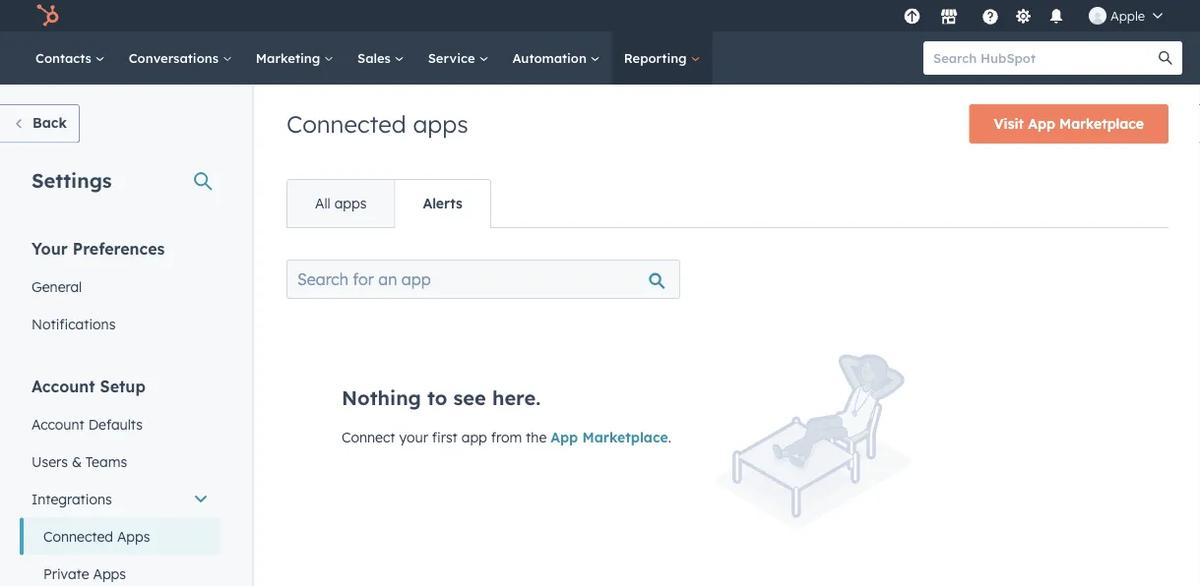 Task type: locate. For each thing, give the bounding box(es) containing it.
apple menu
[[898, 0, 1177, 32]]

notifications
[[32, 316, 116, 333]]

account setup element
[[20, 376, 221, 587]]

see
[[454, 386, 486, 411]]

1 horizontal spatial app
[[1028, 115, 1056, 132]]

apps down service
[[413, 109, 468, 139]]

account for account defaults
[[32, 416, 84, 433]]

connected inside the account setup element
[[43, 528, 113, 546]]

app
[[1028, 115, 1056, 132], [551, 429, 578, 447]]

alerts link
[[394, 180, 490, 227]]

0 vertical spatial app
[[1028, 115, 1056, 132]]

conversations
[[129, 50, 222, 66]]

connected up private apps
[[43, 528, 113, 546]]

marketplace right the
[[582, 429, 668, 447]]

&
[[72, 454, 82, 471]]

search image
[[1159, 51, 1173, 65]]

2 account from the top
[[32, 416, 84, 433]]

0 horizontal spatial marketplace
[[582, 429, 668, 447]]

private apps link
[[20, 556, 221, 587]]

account defaults
[[32, 416, 143, 433]]

1 vertical spatial marketplace
[[582, 429, 668, 447]]

1 vertical spatial connected
[[43, 528, 113, 546]]

users & teams link
[[20, 444, 221, 481]]

1 vertical spatial app
[[551, 429, 578, 447]]

connected
[[287, 109, 406, 139], [43, 528, 113, 546]]

0 vertical spatial apps
[[413, 109, 468, 139]]

account up account defaults
[[32, 377, 95, 396]]

0 horizontal spatial apps
[[334, 195, 367, 212]]

marketplace down the search hubspot search field
[[1060, 115, 1144, 132]]

tab list
[[287, 179, 491, 228]]

teams
[[86, 454, 127, 471]]

account defaults link
[[20, 406, 221, 444]]

defaults
[[88, 416, 143, 433]]

help button
[[974, 0, 1007, 32]]

account setup
[[32, 377, 146, 396]]

app right visit
[[1028, 115, 1056, 132]]

connected down sales
[[287, 109, 406, 139]]

.
[[668, 429, 672, 447]]

search button
[[1149, 41, 1183, 75]]

account
[[32, 377, 95, 396], [32, 416, 84, 433]]

upgrade image
[[904, 8, 921, 26]]

settings
[[32, 168, 112, 193]]

your preferences element
[[20, 238, 221, 343]]

1 vertical spatial apps
[[334, 195, 367, 212]]

account up users
[[32, 416, 84, 433]]

service link
[[416, 32, 501, 85]]

apps down connected apps link
[[93, 566, 126, 583]]

marketplaces button
[[929, 0, 970, 32]]

0 horizontal spatial app
[[551, 429, 578, 447]]

1 vertical spatial account
[[32, 416, 84, 433]]

your
[[399, 429, 428, 447]]

visit app marketplace
[[994, 115, 1144, 132]]

1 vertical spatial apps
[[93, 566, 126, 583]]

1 account from the top
[[32, 377, 95, 396]]

apps inside tab list
[[334, 195, 367, 212]]

apps
[[413, 109, 468, 139], [334, 195, 367, 212]]

0 horizontal spatial connected
[[43, 528, 113, 546]]

Search for an app search field
[[287, 260, 681, 299]]

nothing to see here. tab panel
[[287, 227, 1169, 587]]

from
[[491, 429, 522, 447]]

first
[[432, 429, 458, 447]]

setup
[[100, 377, 146, 396]]

0 vertical spatial connected
[[287, 109, 406, 139]]

conversations link
[[117, 32, 244, 85]]

0 vertical spatial apps
[[117, 528, 150, 546]]

1 horizontal spatial marketplace
[[1060, 115, 1144, 132]]

integrations
[[32, 491, 112, 508]]

0 vertical spatial account
[[32, 377, 95, 396]]

all apps
[[315, 195, 367, 212]]

your
[[32, 239, 68, 259]]

notifications link
[[20, 306, 221, 343]]

app right the
[[551, 429, 578, 447]]

apps
[[117, 528, 150, 546], [93, 566, 126, 583]]

sales
[[358, 50, 395, 66]]

visit app marketplace link
[[970, 104, 1169, 144]]

marketplace inside nothing to see here. "tab panel"
[[582, 429, 668, 447]]

private
[[43, 566, 89, 583]]

apps right all
[[334, 195, 367, 212]]

here.
[[492, 386, 541, 411]]

apps for connected apps
[[413, 109, 468, 139]]

1 horizontal spatial apps
[[413, 109, 468, 139]]

notifications image
[[1048, 9, 1066, 27]]

app
[[462, 429, 487, 447]]

apps for connected apps
[[117, 528, 150, 546]]

1 horizontal spatial connected
[[287, 109, 406, 139]]

apps up private apps link
[[117, 528, 150, 546]]

marketplace
[[1060, 115, 1144, 132], [582, 429, 668, 447]]



Task type: describe. For each thing, give the bounding box(es) containing it.
to
[[427, 386, 448, 411]]

service
[[428, 50, 479, 66]]

apps for private apps
[[93, 566, 126, 583]]

nothing
[[342, 386, 421, 411]]

connected for connected apps
[[287, 109, 406, 139]]

nothing to see here.
[[342, 386, 541, 411]]

reporting link
[[612, 32, 712, 85]]

your preferences
[[32, 239, 165, 259]]

marketing link
[[244, 32, 346, 85]]

upgrade link
[[900, 5, 925, 26]]

connect your first app from the app marketplace .
[[342, 429, 672, 447]]

marketplaces image
[[940, 9, 958, 27]]

the
[[526, 429, 547, 447]]

bob builder image
[[1089, 7, 1107, 25]]

contacts
[[35, 50, 95, 66]]

users
[[32, 454, 68, 471]]

apple button
[[1077, 0, 1175, 32]]

private apps
[[43, 566, 126, 583]]

general link
[[20, 268, 221, 306]]

all
[[315, 195, 331, 212]]

connected apps link
[[20, 519, 221, 556]]

connect
[[342, 429, 395, 447]]

apps for all apps
[[334, 195, 367, 212]]

connected apps
[[43, 528, 150, 546]]

all apps link
[[288, 180, 394, 227]]

notifications button
[[1040, 0, 1073, 32]]

hubspot image
[[35, 4, 59, 28]]

back
[[32, 114, 67, 131]]

account for account setup
[[32, 377, 95, 396]]

settings link
[[1011, 5, 1036, 26]]

Search HubSpot search field
[[924, 41, 1165, 75]]

visit
[[994, 115, 1024, 132]]

tab list containing all apps
[[287, 179, 491, 228]]

users & teams
[[32, 454, 127, 471]]

marketing
[[256, 50, 324, 66]]

automation link
[[501, 32, 612, 85]]

settings image
[[1015, 8, 1033, 26]]

back link
[[0, 104, 80, 143]]

connected for connected apps
[[43, 528, 113, 546]]

app marketplace link
[[551, 429, 668, 447]]

help image
[[982, 9, 1000, 27]]

integrations button
[[20, 481, 221, 519]]

0 vertical spatial marketplace
[[1060, 115, 1144, 132]]

apple
[[1111, 7, 1145, 24]]

contacts link
[[24, 32, 117, 85]]

sales link
[[346, 32, 416, 85]]

general
[[32, 278, 82, 295]]

connected apps
[[287, 109, 468, 139]]

automation
[[513, 50, 591, 66]]

alerts
[[423, 195, 463, 212]]

preferences
[[73, 239, 165, 259]]

hubspot link
[[24, 4, 74, 28]]

reporting
[[624, 50, 691, 66]]

app inside nothing to see here. "tab panel"
[[551, 429, 578, 447]]



Task type: vqa. For each thing, say whether or not it's contained in the screenshot.
consent
no



